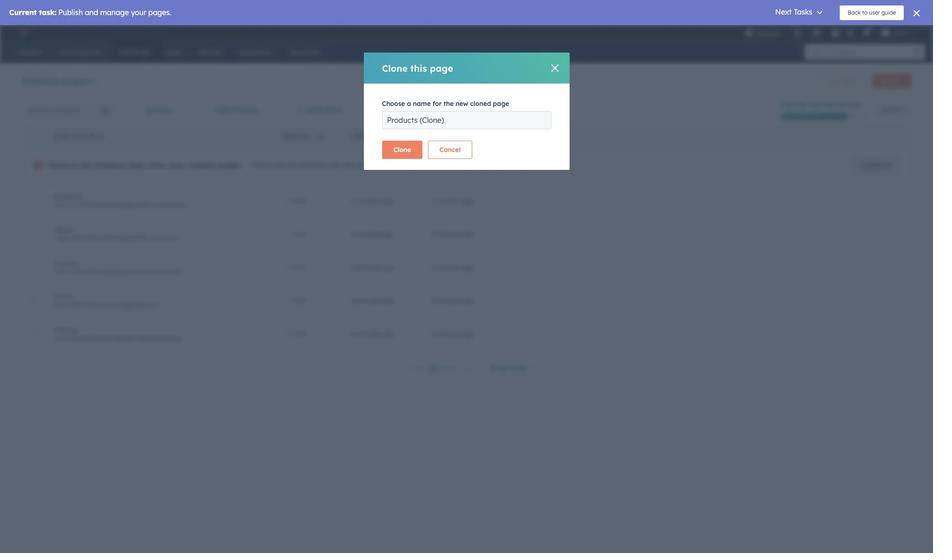 Task type: vqa. For each thing, say whether or not it's contained in the screenshot.


Task type: describe. For each thing, give the bounding box(es) containing it.
search button
[[909, 44, 925, 60]]

Choose a name for the new cloned page text field
[[382, 111, 551, 129]]

music
[[892, 29, 908, 36]]

this
[[410, 62, 427, 74]]

settings image
[[847, 29, 855, 37]]

choose a name for the new cloned page
[[382, 100, 509, 108]]

home link
[[54, 293, 261, 301]]

finish cms setup progress bar
[[782, 113, 847, 120]]

hubspot
[[94, 161, 127, 170]]

clone this page
[[382, 62, 453, 74]]

greg robinson image
[[881, 28, 890, 37]]

press to sort. element for publish status
[[326, 132, 329, 140]]

draft for products
[[293, 198, 307, 204]]

remove
[[48, 161, 78, 170]]

crm
[[342, 161, 356, 169]]

11
[[854, 101, 861, 109]]

more tools button
[[819, 74, 868, 88]]

help image
[[832, 29, 840, 37]]

(edt) for created date (edt)
[[474, 133, 489, 140]]

close image inside clone this page dialog
[[551, 64, 559, 72]]

page for per
[[511, 364, 528, 372]]

calling icon image
[[793, 29, 801, 37]]

contact music-43917789.hubspotpagebuilder.com/contact
[[54, 260, 183, 275]]

actions button
[[876, 105, 911, 117]]

the inside clone this page dialog
[[444, 100, 454, 108]]

finish cms setup 9 / 11
[[782, 101, 861, 109]]

and
[[72, 133, 84, 140]]

menu containing music
[[738, 25, 922, 40]]

1 horizontal spatial close image
[[865, 113, 870, 118]]

features
[[301, 161, 326, 169]]

25 per page
[[489, 364, 528, 372]]

name
[[54, 133, 70, 140]]

music- for contact
[[54, 268, 71, 275]]

more filters button
[[291, 102, 349, 120]]

hubspot link
[[11, 27, 34, 38]]

name
[[413, 100, 431, 108]]

25
[[489, 364, 497, 372]]

website pages button
[[22, 74, 97, 87]]

more filters
[[307, 107, 343, 115]]

website
[[22, 75, 58, 86]]

created date (edt)
[[431, 133, 489, 140]]

calling icon button
[[790, 27, 805, 38]]

about link
[[54, 226, 261, 235]]

create
[[881, 77, 898, 84]]

your
[[168, 161, 185, 170]]

notifications button
[[859, 25, 874, 40]]

pricing link
[[54, 326, 261, 335]]

home music-43917789.hubspotpagebuilder.com
[[54, 293, 160, 309]]

choose
[[382, 100, 405, 108]]

name and url
[[54, 133, 97, 140]]

upgrade link
[[851, 156, 901, 175]]

created
[[431, 133, 457, 140]]

cms
[[808, 101, 822, 109]]

remove the hubspot logo from your website pages.
[[48, 161, 242, 170]]

url
[[86, 133, 97, 140]]

name and url button
[[43, 126, 272, 146]]

publish status button
[[272, 126, 340, 146]]

suite
[[358, 161, 373, 169]]

date for updated
[[379, 133, 393, 140]]

home
[[54, 293, 73, 301]]

music button
[[876, 25, 921, 40]]

music- for pricing
[[54, 335, 71, 342]]

contact link
[[54, 260, 261, 268]]

create button
[[873, 74, 911, 88]]

prev button
[[393, 363, 428, 375]]

domain
[[146, 107, 171, 115]]

pagination navigation
[[393, 363, 476, 375]]

notifications image
[[862, 29, 870, 37]]

domain button
[[140, 102, 183, 120]]

unlock premium features with crm suite starter.
[[250, 161, 396, 169]]

1
[[431, 364, 435, 373]]

draft for about
[[293, 231, 307, 238]]

25 per page button
[[483, 359, 540, 377]]

website pages
[[22, 75, 89, 86]]

search image
[[914, 49, 920, 55]]

about music-43917789.hubspotpagebuilder.com/about
[[54, 226, 178, 242]]

logo
[[129, 161, 146, 170]]



Task type: locate. For each thing, give the bounding box(es) containing it.
0 horizontal spatial upgrade
[[755, 30, 780, 37]]

43917789.hubspotpagebuilder.com/pricing
[[71, 335, 181, 342]]

updated date (edt) button
[[340, 126, 420, 146]]

2 draft from the top
[[293, 231, 307, 238]]

clone for clone
[[393, 146, 411, 154]]

Search HubSpot search field
[[805, 44, 917, 60]]

0 vertical spatial upgrade
[[755, 30, 780, 37]]

2 press to sort. element from the left
[[326, 132, 329, 140]]

page inside popup button
[[511, 364, 528, 372]]

3 music- from the top
[[54, 268, 71, 275]]

0 vertical spatial the
[[444, 100, 454, 108]]

updated date (edt)
[[351, 133, 410, 140]]

draft for pricing
[[293, 331, 307, 338]]

unlock
[[250, 161, 270, 169]]

1 horizontal spatial the
[[444, 100, 454, 108]]

the right the remove
[[80, 161, 92, 170]]

page
[[430, 62, 453, 74], [493, 100, 509, 108], [511, 364, 528, 372]]

actions
[[882, 107, 901, 114]]

press to sort. element
[[257, 132, 261, 140], [326, 132, 329, 140], [406, 132, 409, 140], [896, 132, 900, 140]]

press to sort. element for name and url
[[257, 132, 261, 140]]

1 horizontal spatial publish status
[[283, 133, 330, 140]]

1 press to sort. element from the left
[[257, 132, 261, 140]]

1 horizontal spatial date
[[458, 133, 473, 140]]

publish status inside popup button
[[214, 107, 259, 115]]

4 music- from the top
[[54, 302, 71, 309]]

music- inside products music-43917789.hubspotpagebuilder.com/products
[[54, 202, 71, 208]]

5 minutes ago
[[351, 197, 394, 205], [431, 197, 474, 205], [351, 230, 394, 239], [431, 230, 474, 239], [351, 264, 394, 272], [431, 264, 474, 272], [351, 297, 394, 305], [431, 297, 474, 305], [351, 331, 394, 339], [431, 331, 474, 339]]

a
[[407, 100, 411, 108]]

cancel
[[439, 146, 461, 154]]

1 vertical spatial page
[[493, 100, 509, 108]]

3 draft from the top
[[293, 264, 307, 271]]

1 horizontal spatial publish
[[283, 133, 308, 140]]

prev
[[411, 365, 425, 373]]

0 horizontal spatial close image
[[551, 64, 559, 72]]

more for more tools
[[827, 77, 840, 84]]

status inside button
[[309, 133, 330, 140]]

music- inside about music-43917789.hubspotpagebuilder.com/about
[[54, 235, 71, 242]]

1 vertical spatial status
[[309, 133, 330, 140]]

1 horizontal spatial more
[[827, 77, 840, 84]]

settings link
[[845, 28, 857, 37]]

0 horizontal spatial page
[[430, 62, 453, 74]]

1 horizontal spatial page
[[493, 100, 509, 108]]

1 vertical spatial clone
[[393, 146, 411, 154]]

starter.
[[375, 161, 396, 169]]

press to sort. element inside 'name and url' button
[[257, 132, 261, 140]]

music- for home
[[54, 302, 71, 309]]

0 vertical spatial publish status
[[214, 107, 259, 115]]

cloned
[[470, 100, 491, 108]]

publish status for publish status popup button
[[214, 107, 259, 115]]

premium
[[272, 161, 299, 169]]

date
[[379, 133, 393, 140], [458, 133, 473, 140]]

1 music- from the top
[[54, 202, 71, 208]]

hubspot image
[[16, 27, 27, 38]]

clone inside button
[[393, 146, 411, 154]]

5
[[351, 197, 355, 205], [431, 197, 435, 205], [351, 230, 355, 239], [431, 230, 435, 239], [351, 264, 355, 272], [431, 264, 435, 272], [351, 297, 355, 305], [431, 297, 435, 305], [351, 331, 355, 339], [431, 331, 435, 339]]

pricing
[[54, 326, 77, 335]]

music- inside the home music-43917789.hubspotpagebuilder.com
[[54, 302, 71, 309]]

page for this
[[430, 62, 453, 74]]

draft for home
[[293, 298, 307, 305]]

43917789.hubspotpagebuilder.com
[[71, 302, 160, 309]]

tools
[[842, 77, 854, 84]]

2 (edt) from the left
[[474, 133, 489, 140]]

0 vertical spatial close image
[[551, 64, 559, 72]]

draft
[[293, 198, 307, 204], [293, 231, 307, 238], [293, 264, 307, 271], [293, 298, 307, 305], [293, 331, 307, 338]]

music- down products
[[54, 202, 71, 208]]

press to sort. element inside created date (edt) button
[[896, 132, 900, 140]]

draft for contact
[[293, 264, 307, 271]]

updated
[[351, 133, 377, 140]]

more for more filters
[[307, 107, 323, 115]]

publish status inside button
[[283, 133, 330, 140]]

upgrade
[[755, 30, 780, 37], [862, 161, 890, 170]]

ago
[[382, 197, 394, 205], [462, 197, 474, 205], [382, 230, 394, 239], [462, 230, 474, 239], [382, 264, 394, 272], [462, 264, 474, 272], [382, 297, 394, 305], [462, 297, 474, 305], [382, 331, 394, 339], [462, 331, 474, 339]]

press to sort. image
[[406, 132, 409, 139]]

/
[[851, 101, 854, 109]]

upgrade inside menu
[[755, 30, 780, 37]]

press to sort. element down actions popup button
[[896, 132, 900, 140]]

with
[[327, 161, 340, 169]]

clone left this
[[382, 62, 408, 74]]

0 horizontal spatial publish
[[214, 107, 237, 115]]

music- down contact
[[54, 268, 71, 275]]

9
[[847, 101, 851, 109]]

publish status for publish status button
[[283, 133, 330, 140]]

next
[[441, 365, 456, 373]]

1 vertical spatial publish status
[[283, 133, 330, 140]]

more inside button
[[307, 107, 323, 115]]

4 draft from the top
[[293, 298, 307, 305]]

2 date from the left
[[458, 133, 473, 140]]

per
[[499, 364, 509, 372]]

0 horizontal spatial the
[[80, 161, 92, 170]]

date for created
[[458, 133, 473, 140]]

date down choose a name for the new cloned page text box
[[458, 133, 473, 140]]

music- for products
[[54, 202, 71, 208]]

0 vertical spatial more
[[827, 77, 840, 84]]

0 horizontal spatial (edt)
[[395, 133, 410, 140]]

press to sort. element inside publish status button
[[326, 132, 329, 140]]

1 vertical spatial upgrade
[[862, 161, 890, 170]]

for
[[433, 100, 442, 108]]

43917789.hubspotpagebuilder.com/products
[[71, 202, 186, 208]]

1 horizontal spatial (edt)
[[474, 133, 489, 140]]

1 vertical spatial the
[[80, 161, 92, 170]]

contact
[[54, 260, 79, 268]]

next button
[[438, 363, 476, 375]]

2 horizontal spatial page
[[511, 364, 528, 372]]

pages.
[[218, 161, 242, 170]]

(edt) down choose a name for the new cloned page text box
[[474, 133, 489, 140]]

music- down pricing at bottom
[[54, 335, 71, 342]]

the right for
[[444, 100, 454, 108]]

1 vertical spatial more
[[307, 107, 323, 115]]

1 horizontal spatial status
[[309, 133, 330, 140]]

0 horizontal spatial more
[[307, 107, 323, 115]]

publish
[[214, 107, 237, 115], [283, 133, 308, 140]]

1 vertical spatial publish
[[283, 133, 308, 140]]

publish inside button
[[283, 133, 308, 140]]

products link
[[54, 193, 261, 201]]

cancel button
[[428, 141, 472, 159]]

Search content search field
[[22, 102, 116, 120]]

(edt)
[[395, 133, 410, 140], [474, 133, 489, 140]]

minutes
[[357, 197, 380, 205], [437, 197, 461, 205], [357, 230, 380, 239], [437, 230, 461, 239], [357, 264, 380, 272], [437, 264, 461, 272], [357, 297, 380, 305], [437, 297, 461, 305], [357, 331, 380, 339], [437, 331, 461, 339]]

0 vertical spatial status
[[239, 107, 259, 115]]

0 vertical spatial clone
[[382, 62, 408, 74]]

4 press to sort. element from the left
[[896, 132, 900, 140]]

page right cloned
[[493, 100, 509, 108]]

press to sort. element up unlock
[[257, 132, 261, 140]]

1 date from the left
[[379, 133, 393, 140]]

press to sort. element down more filters
[[326, 132, 329, 140]]

0 vertical spatial publish
[[214, 107, 237, 115]]

status for publish status popup button
[[239, 107, 259, 115]]

website pages banner
[[22, 71, 911, 92]]

website
[[187, 161, 216, 170]]

1 (edt) from the left
[[395, 133, 410, 140]]

0 horizontal spatial date
[[379, 133, 393, 140]]

more tools
[[827, 77, 854, 84]]

status for publish status button
[[309, 133, 330, 140]]

new
[[456, 100, 468, 108]]

created date (edt) button
[[420, 126, 911, 146]]

clone
[[382, 62, 408, 74], [393, 146, 411, 154]]

clone this page dialog
[[364, 53, 569, 170]]

about
[[54, 226, 73, 235]]

5 music- from the top
[[54, 335, 71, 342]]

1 vertical spatial close image
[[865, 113, 870, 118]]

3 press to sort. element from the left
[[406, 132, 409, 140]]

page right this
[[430, 62, 453, 74]]

(edt) up clone button
[[395, 133, 410, 140]]

publish for publish status popup button
[[214, 107, 237, 115]]

clone button
[[382, 141, 423, 159]]

from
[[148, 161, 166, 170]]

43917789.hubspotpagebuilder.com/about
[[71, 235, 178, 242]]

press to sort. element inside updated date (edt) button
[[406, 132, 409, 140]]

clone down press to sort. image
[[393, 146, 411, 154]]

5 draft from the top
[[293, 331, 307, 338]]

music- down "about"
[[54, 235, 71, 242]]

music- inside pricing music-43917789.hubspotpagebuilder.com/pricing
[[54, 335, 71, 342]]

pricing music-43917789.hubspotpagebuilder.com/pricing
[[54, 326, 181, 342]]

press to sort. element up clone button
[[406, 132, 409, 140]]

0 vertical spatial page
[[430, 62, 453, 74]]

date up clone button
[[379, 133, 393, 140]]

publish for publish status button
[[283, 133, 308, 140]]

upgrade image
[[745, 29, 753, 37]]

0 horizontal spatial publish status
[[214, 107, 259, 115]]

43917789.hubspotpagebuilder.com/contact
[[71, 268, 183, 275]]

publish status button
[[208, 102, 271, 120]]

publish status
[[214, 107, 259, 115], [283, 133, 330, 140]]

2 music- from the top
[[54, 235, 71, 242]]

setup
[[824, 101, 845, 109]]

0 horizontal spatial status
[[239, 107, 259, 115]]

page right per
[[511, 364, 528, 372]]

more
[[827, 77, 840, 84], [307, 107, 323, 115]]

products music-43917789.hubspotpagebuilder.com/products
[[54, 193, 186, 208]]

close image
[[551, 64, 559, 72], [865, 113, 870, 118]]

marketplaces image
[[812, 29, 821, 37]]

menu
[[738, 25, 922, 40]]

publish inside popup button
[[214, 107, 237, 115]]

more left filters
[[307, 107, 323, 115]]

2 vertical spatial page
[[511, 364, 528, 372]]

marketplaces button
[[807, 25, 826, 40]]

clone for clone this page
[[382, 62, 408, 74]]

help button
[[828, 25, 844, 40]]

filters
[[325, 107, 343, 115]]

products
[[54, 193, 82, 201]]

1 draft from the top
[[293, 198, 307, 204]]

music- for about
[[54, 235, 71, 242]]

more left tools
[[827, 77, 840, 84]]

status inside popup button
[[239, 107, 259, 115]]

music- inside the "contact music-43917789.hubspotpagebuilder.com/contact"
[[54, 268, 71, 275]]

menu item
[[787, 25, 789, 40]]

press to sort. element for updated date (edt)
[[406, 132, 409, 140]]

1 horizontal spatial upgrade
[[862, 161, 890, 170]]

more inside popup button
[[827, 77, 840, 84]]

pages
[[61, 75, 89, 86]]

finish
[[782, 101, 806, 109]]

status
[[239, 107, 259, 115], [309, 133, 330, 140]]

music- down home
[[54, 302, 71, 309]]

(edt) for updated date (edt)
[[395, 133, 410, 140]]



